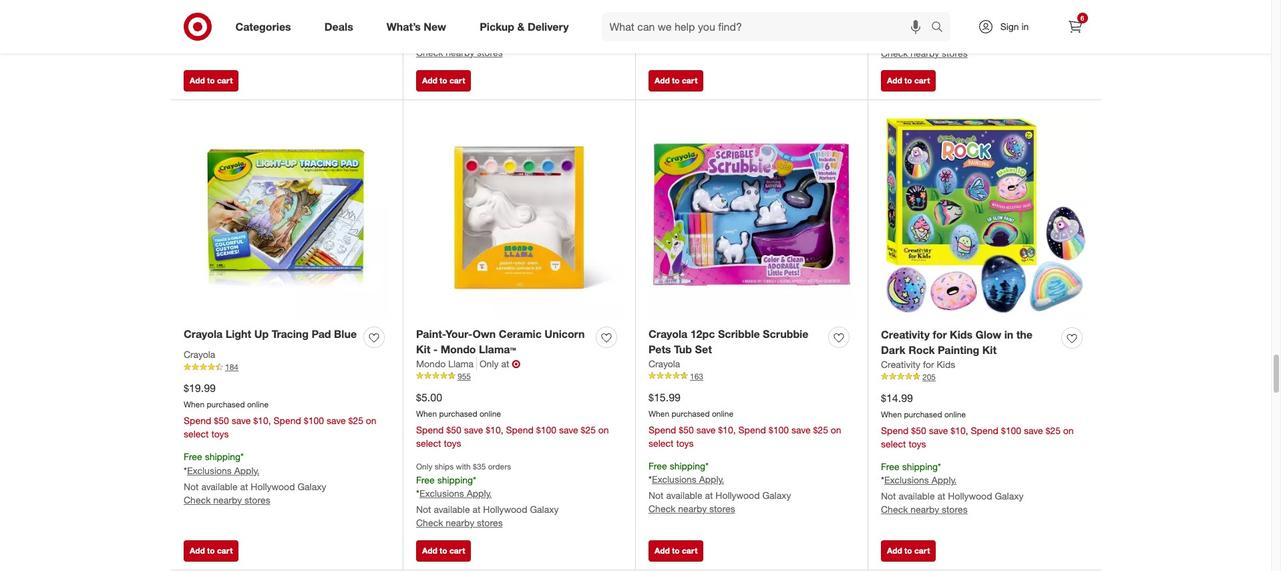 Task type: vqa. For each thing, say whether or not it's contained in the screenshot.


Task type: describe. For each thing, give the bounding box(es) containing it.
online for $15.99
[[712, 409, 734, 419]]

on for creativity for kids glow in the dark rock painting kit
[[1064, 425, 1074, 436]]

spend down 163 link on the bottom right
[[739, 424, 766, 435]]

toys for $19.99
[[211, 428, 229, 440]]

free shipping * * exclusions apply. not available at hollywood galaxy check nearby stores for $14.99
[[881, 461, 1024, 515]]

free for crayola light up tracing pad blue
[[184, 451, 202, 462]]

$100 for crayola light up tracing pad blue
[[304, 415, 324, 426]]

hollywood inside only ships with $35 orders free shipping * * exclusions apply. not available at hollywood galaxy check nearby stores
[[483, 504, 528, 515]]

$14.99
[[881, 391, 913, 405]]

What can we help you find? suggestions appear below search field
[[602, 12, 934, 41]]

creativity for kids link
[[881, 358, 956, 371]]

pickup & delivery
[[480, 20, 569, 33]]

creativity for kids
[[881, 359, 956, 370]]

unicorn
[[545, 327, 585, 341]]

creativity for kids glow in the dark rock painting kit
[[881, 328, 1033, 357]]

deals link
[[313, 12, 370, 41]]

online for $5.00
[[480, 409, 501, 419]]

184
[[225, 362, 239, 372]]

llama
[[448, 358, 474, 369]]

spend down $5.00 at the left of page
[[416, 424, 444, 435]]

purchased for $15.99
[[672, 409, 710, 419]]

pad
[[312, 327, 331, 341]]

exclusions inside * exclusions apply. hollywood galaxy check nearby stores
[[420, 17, 464, 28]]

$25 for crayola light up tracing pad blue
[[348, 415, 363, 426]]

search button
[[925, 12, 957, 44]]

205 link
[[881, 371, 1088, 383]]

$10, for $15.99
[[718, 424, 736, 435]]

available inside only ships with $35 orders free shipping * * exclusions apply. not available at hollywood galaxy check nearby stores
[[434, 504, 470, 515]]

$19.99 when purchased online spend $50 save $10, spend $100 save $25 on select toys
[[184, 382, 377, 440]]

crayola link for crayola 12pc scribble scrubbie pets tub set
[[649, 357, 680, 371]]

6 link
[[1061, 12, 1090, 41]]

scrubbie
[[763, 327, 809, 341]]

crayola for crayola link related to crayola light up tracing pad blue
[[184, 349, 215, 360]]

stores inside * exclusions apply. hollywood galaxy check nearby stores
[[477, 46, 503, 58]]

hollywood inside free shipping * exclusions apply. not available at hollywood galaxy check nearby stores
[[948, 34, 993, 45]]

with
[[456, 461, 471, 471]]

¬
[[512, 357, 521, 371]]

free shipping * * exclusions apply. not available at hollywood galaxy check nearby stores for $19.99
[[184, 451, 326, 506]]

ceramic
[[499, 327, 542, 341]]

for for creativity for kids
[[923, 359, 935, 370]]

$14.99 when purchased online spend $50 save $10, spend $100 save $25 on select toys
[[881, 391, 1074, 449]]

when for $5.00
[[416, 409, 437, 419]]

not inside only ships with $35 orders free shipping * * exclusions apply. not available at hollywood galaxy check nearby stores
[[416, 504, 431, 515]]

sign in link
[[967, 12, 1050, 41]]

mondo inside paint-your-own ceramic unicorn kit - mondo llama™
[[441, 343, 476, 356]]

crayola light up tracing pad blue
[[184, 327, 357, 341]]

when for $19.99
[[184, 400, 205, 410]]

pickup & delivery link
[[468, 12, 586, 41]]

$50 for $5.00
[[447, 424, 462, 435]]

&
[[518, 20, 525, 33]]

purchased for $5.00
[[439, 409, 477, 419]]

glow
[[976, 328, 1002, 341]]

when for $14.99
[[881, 409, 902, 419]]

exclusions inside free shipping * exclusions apply. not available at hollywood galaxy check nearby stores
[[885, 18, 929, 29]]

blue
[[334, 327, 357, 341]]

available inside free shipping * exclusions apply. not available at hollywood galaxy check nearby stores
[[899, 34, 935, 45]]

categories link
[[224, 12, 308, 41]]

crayola light up tracing pad blue link
[[184, 327, 357, 342]]

creativity for kids glow in the dark rock painting kit link
[[881, 327, 1056, 358]]

stores inside only ships with $35 orders free shipping * * exclusions apply. not available at hollywood galaxy check nearby stores
[[477, 517, 503, 529]]

$15.99 when purchased online spend $50 save $10, spend $100 save $25 on select toys
[[649, 391, 842, 449]]

scribble
[[718, 327, 760, 341]]

painting
[[938, 343, 980, 357]]

$25 for crayola 12pc scribble scrubbie pets tub set
[[813, 424, 829, 435]]

hollywood inside * exclusions apply. hollywood galaxy check nearby stores
[[483, 33, 528, 44]]

crayola link for crayola light up tracing pad blue
[[184, 348, 215, 361]]

$25 for paint-your-own ceramic unicorn kit - mondo llama™
[[581, 424, 596, 435]]

orders
[[488, 461, 511, 471]]

$100 for creativity for kids glow in the dark rock painting kit
[[1001, 425, 1022, 436]]

check inside only ships with $35 orders free shipping * * exclusions apply. not available at hollywood galaxy check nearby stores
[[416, 517, 443, 529]]

nearby inside only ships with $35 orders free shipping * * exclusions apply. not available at hollywood galaxy check nearby stores
[[446, 517, 475, 529]]

spend up orders
[[506, 424, 534, 435]]

your-
[[446, 327, 473, 341]]

crayola for crayola 12pc scribble scrubbie pets tub set
[[649, 327, 688, 341]]

spend down $14.99
[[881, 425, 909, 436]]

1 * exclusions apply. not available at hollywood galaxy check nearby stores from the left
[[184, 3, 326, 44]]

tracing
[[272, 327, 309, 341]]

crayola 12pc scribble scrubbie pets tub set link
[[649, 327, 823, 357]]

creativity for creativity for kids
[[881, 359, 921, 370]]

pets
[[649, 343, 671, 356]]

on for paint-your-own ceramic unicorn kit - mondo llama™
[[599, 424, 609, 435]]

crayola for crayola light up tracing pad blue
[[184, 327, 223, 341]]

what's
[[387, 20, 421, 33]]

$35
[[473, 461, 486, 471]]

deals
[[325, 20, 353, 33]]

shipping inside free shipping * exclusions apply. not available at hollywood galaxy check nearby stores
[[902, 4, 938, 15]]

pickup
[[480, 20, 515, 33]]

toys for $5.00
[[444, 437, 461, 449]]

check inside * exclusions apply. hollywood galaxy check nearby stores
[[416, 46, 443, 58]]

$10, for $14.99
[[951, 425, 969, 436]]

nearby inside * exclusions apply. hollywood galaxy check nearby stores
[[446, 46, 475, 58]]

6
[[1081, 14, 1085, 22]]

at inside only ships with $35 orders free shipping * * exclusions apply. not available at hollywood galaxy check nearby stores
[[473, 504, 481, 515]]

light
[[226, 327, 251, 341]]

categories
[[236, 20, 291, 33]]

set
[[695, 343, 712, 356]]

when for $15.99
[[649, 409, 670, 419]]

kit inside paint-your-own ceramic unicorn kit - mondo llama™
[[416, 343, 431, 356]]

spend down 184 link
[[274, 415, 301, 426]]

free shipping * exclusions apply. not available at hollywood galaxy check nearby stores
[[881, 4, 1024, 58]]

apply. inside only ships with $35 orders free shipping * * exclusions apply. not available at hollywood galaxy check nearby stores
[[467, 488, 492, 499]]

$19.99
[[184, 382, 216, 395]]

crayola for crayola link corresponding to crayola 12pc scribble scrubbie pets tub set
[[649, 358, 680, 369]]

galaxy inside * exclusions apply. hollywood galaxy check nearby stores
[[530, 33, 559, 44]]

toys for $14.99
[[909, 438, 926, 449]]

on for crayola 12pc scribble scrubbie pets tub set
[[831, 424, 842, 435]]



Task type: locate. For each thing, give the bounding box(es) containing it.
0 vertical spatial mondo
[[441, 343, 476, 356]]

hollywood
[[251, 19, 295, 30], [716, 19, 760, 30], [483, 33, 528, 44], [948, 34, 993, 45], [251, 481, 295, 492], [716, 490, 760, 501], [948, 491, 993, 502], [483, 504, 528, 515]]

free shipping * * exclusions apply. not available at hollywood galaxy check nearby stores for $15.99
[[649, 460, 791, 515]]

1 vertical spatial creativity
[[881, 359, 921, 370]]

mondo llama link
[[416, 357, 477, 371]]

toys inside $15.99 when purchased online spend $50 save $10, spend $100 save $25 on select toys
[[676, 437, 694, 449]]

toys
[[211, 428, 229, 440], [444, 437, 461, 449], [676, 437, 694, 449], [909, 438, 926, 449]]

free for creativity for kids glow in the dark rock painting kit
[[881, 461, 900, 472]]

$100 down 184 link
[[304, 415, 324, 426]]

exclusions inside only ships with $35 orders free shipping * * exclusions apply. not available at hollywood galaxy check nearby stores
[[420, 488, 464, 499]]

on inside $15.99 when purchased online spend $50 save $10, spend $100 save $25 on select toys
[[831, 424, 842, 435]]

$50 for $19.99
[[214, 415, 229, 426]]

only ships with $35 orders free shipping * * exclusions apply. not available at hollywood galaxy check nearby stores
[[416, 461, 559, 529]]

for inside 'creativity for kids glow in the dark rock painting kit'
[[933, 328, 947, 341]]

$10, inside the $14.99 when purchased online spend $50 save $10, spend $100 save $25 on select toys
[[951, 425, 969, 436]]

ships
[[435, 461, 454, 471]]

1 creativity from the top
[[881, 328, 930, 341]]

free shipping * * exclusions apply. not available at hollywood galaxy check nearby stores
[[184, 451, 326, 506], [649, 460, 791, 515], [881, 461, 1024, 515]]

spend down $15.99
[[649, 424, 676, 435]]

$100
[[304, 415, 324, 426], [536, 424, 557, 435], [769, 424, 789, 435], [1001, 425, 1022, 436]]

select down $15.99
[[649, 437, 674, 449]]

only inside mondo llama only at ¬
[[480, 358, 499, 369]]

select for $14.99
[[881, 438, 906, 449]]

toys down $14.99
[[909, 438, 926, 449]]

toys down $19.99
[[211, 428, 229, 440]]

2 * exclusions apply. not available at hollywood galaxy check nearby stores from the left
[[649, 3, 791, 44]]

kids down painting
[[937, 359, 956, 370]]

shipping for crayola light up tracing pad blue
[[205, 451, 241, 462]]

for up rock
[[933, 328, 947, 341]]

delivery
[[528, 20, 569, 33]]

select inside $15.99 when purchased online spend $50 save $10, spend $100 save $25 on select toys
[[649, 437, 674, 449]]

in inside 'creativity for kids glow in the dark rock painting kit'
[[1005, 328, 1014, 341]]

creativity for creativity for kids glow in the dark rock painting kit
[[881, 328, 930, 341]]

select up ships
[[416, 437, 441, 449]]

check
[[184, 32, 211, 44], [649, 32, 676, 44], [416, 46, 443, 58], [881, 47, 908, 58], [184, 494, 211, 506], [649, 503, 676, 515], [881, 504, 908, 515], [416, 517, 443, 529]]

crayola light up tracing pad blue image
[[184, 113, 390, 319], [184, 113, 390, 319]]

online inside $15.99 when purchased online spend $50 save $10, spend $100 save $25 on select toys
[[712, 409, 734, 419]]

0 vertical spatial kids
[[950, 328, 973, 341]]

0 horizontal spatial free shipping * * exclusions apply. not available at hollywood galaxy check nearby stores
[[184, 451, 326, 506]]

$10, down 205 link
[[951, 425, 969, 436]]

1 horizontal spatial * exclusions apply. not available at hollywood galaxy check nearby stores
[[649, 3, 791, 44]]

1 vertical spatial in
[[1005, 328, 1014, 341]]

online for $14.99
[[945, 409, 966, 419]]

crayola up $19.99
[[184, 349, 215, 360]]

0 vertical spatial in
[[1022, 21, 1029, 32]]

online down 955 link
[[480, 409, 501, 419]]

toys inside $5.00 when purchased online spend $50 save $10, spend $100 save $25 on select toys
[[444, 437, 461, 449]]

$100 inside the $14.99 when purchased online spend $50 save $10, spend $100 save $25 on select toys
[[1001, 425, 1022, 436]]

$10, for $19.99
[[253, 415, 271, 426]]

1 vertical spatial kids
[[937, 359, 956, 370]]

nearby inside free shipping * exclusions apply. not available at hollywood galaxy check nearby stores
[[911, 47, 940, 58]]

llama™
[[479, 343, 516, 356]]

$50 inside the $14.99 when purchased online spend $50 save $10, spend $100 save $25 on select toys
[[912, 425, 927, 436]]

$50 for $14.99
[[912, 425, 927, 436]]

select inside $5.00 when purchased online spend $50 save $10, spend $100 save $25 on select toys
[[416, 437, 441, 449]]

crayola inside crayola 12pc scribble scrubbie pets tub set
[[649, 327, 688, 341]]

select
[[184, 428, 209, 440], [416, 437, 441, 449], [649, 437, 674, 449], [881, 438, 906, 449]]

$25 inside $19.99 when purchased online spend $50 save $10, spend $100 save $25 on select toys
[[348, 415, 363, 426]]

$50 inside $19.99 when purchased online spend $50 save $10, spend $100 save $25 on select toys
[[214, 415, 229, 426]]

kit down glow
[[983, 343, 997, 357]]

only
[[480, 358, 499, 369], [416, 461, 433, 471]]

purchased down $15.99
[[672, 409, 710, 419]]

when inside the $14.99 when purchased online spend $50 save $10, spend $100 save $25 on select toys
[[881, 409, 902, 419]]

* exclusions apply. hollywood galaxy check nearby stores
[[416, 17, 559, 58]]

$5.00
[[416, 391, 442, 404]]

not inside free shipping * exclusions apply. not available at hollywood galaxy check nearby stores
[[881, 34, 896, 45]]

purchased inside $19.99 when purchased online spend $50 save $10, spend $100 save $25 on select toys
[[207, 400, 245, 410]]

$25
[[348, 415, 363, 426], [581, 424, 596, 435], [813, 424, 829, 435], [1046, 425, 1061, 436]]

$50 up with
[[447, 424, 462, 435]]

0 horizontal spatial in
[[1005, 328, 1014, 341]]

when down $14.99
[[881, 409, 902, 419]]

add to cart button
[[184, 70, 239, 92], [416, 70, 471, 92], [649, 70, 704, 92], [881, 70, 936, 92], [184, 541, 239, 562], [416, 541, 471, 562], [649, 541, 704, 562], [881, 541, 936, 562]]

kids up painting
[[950, 328, 973, 341]]

$50 for $15.99
[[679, 424, 694, 435]]

rock
[[909, 343, 935, 357]]

$25 for creativity for kids glow in the dark rock painting kit
[[1046, 425, 1061, 436]]

available
[[201, 19, 238, 30], [666, 19, 703, 30], [899, 34, 935, 45], [201, 481, 238, 492], [666, 490, 703, 501], [899, 491, 935, 502], [434, 504, 470, 515]]

purchased inside the $14.99 when purchased online spend $50 save $10, spend $100 save $25 on select toys
[[904, 409, 943, 419]]

$50 down $19.99
[[214, 415, 229, 426]]

online for $19.99
[[247, 400, 269, 410]]

at inside mondo llama only at ¬
[[501, 358, 509, 369]]

select inside $19.99 when purchased online spend $50 save $10, spend $100 save $25 on select toys
[[184, 428, 209, 440]]

$50 inside $5.00 when purchased online spend $50 save $10, spend $100 save $25 on select toys
[[447, 424, 462, 435]]

purchased inside $15.99 when purchased online spend $50 save $10, spend $100 save $25 on select toys
[[672, 409, 710, 419]]

creativity inside 'creativity for kids glow in the dark rock painting kit'
[[881, 328, 930, 341]]

toys for $15.99
[[676, 437, 694, 449]]

galaxy inside only ships with $35 orders free shipping * * exclusions apply. not available at hollywood galaxy check nearby stores
[[530, 504, 559, 515]]

0 vertical spatial only
[[480, 358, 499, 369]]

1 horizontal spatial crayola link
[[649, 357, 680, 371]]

crayola
[[184, 327, 223, 341], [649, 327, 688, 341], [184, 349, 215, 360], [649, 358, 680, 369]]

* inside * exclusions apply. hollywood galaxy check nearby stores
[[416, 17, 420, 28]]

cart
[[217, 76, 233, 86], [450, 76, 465, 86], [682, 76, 698, 86], [915, 76, 930, 86], [217, 546, 233, 556], [450, 546, 465, 556], [682, 546, 698, 556], [915, 546, 930, 556]]

184 link
[[184, 361, 390, 373]]

what's new
[[387, 20, 446, 33]]

when down $15.99
[[649, 409, 670, 419]]

$10, up orders
[[486, 424, 504, 435]]

purchased for $14.99
[[904, 409, 943, 419]]

the
[[1017, 328, 1033, 341]]

new
[[424, 20, 446, 33]]

$100 inside $19.99 when purchased online spend $50 save $10, spend $100 save $25 on select toys
[[304, 415, 324, 426]]

1 horizontal spatial only
[[480, 358, 499, 369]]

$25 inside $15.99 when purchased online spend $50 save $10, spend $100 save $25 on select toys
[[813, 424, 829, 435]]

nearby
[[213, 32, 242, 44], [678, 32, 707, 44], [446, 46, 475, 58], [911, 47, 940, 58], [213, 494, 242, 506], [678, 503, 707, 515], [911, 504, 940, 515], [446, 517, 475, 529]]

$5.00 when purchased online spend $50 save $10, spend $100 save $25 on select toys
[[416, 391, 609, 449]]

$50 down $14.99
[[912, 425, 927, 436]]

search
[[925, 21, 957, 34]]

$100 for paint-your-own ceramic unicorn kit - mondo llama™
[[536, 424, 557, 435]]

$50 down $15.99
[[679, 424, 694, 435]]

2 creativity from the top
[[881, 359, 921, 370]]

own
[[473, 327, 496, 341]]

paint-your-own ceramic unicorn kit - mondo llama™
[[416, 327, 585, 356]]

free inside only ships with $35 orders free shipping * * exclusions apply. not available at hollywood galaxy check nearby stores
[[416, 474, 435, 486]]

select for $15.99
[[649, 437, 674, 449]]

* exclusions apply. not available at hollywood galaxy check nearby stores
[[184, 3, 326, 44], [649, 3, 791, 44]]

$10, inside $5.00 when purchased online spend $50 save $10, spend $100 save $25 on select toys
[[486, 424, 504, 435]]

mondo inside mondo llama only at ¬
[[416, 358, 446, 369]]

0 horizontal spatial crayola link
[[184, 348, 215, 361]]

online down 205 link
[[945, 409, 966, 419]]

on for crayola light up tracing pad blue
[[366, 415, 377, 426]]

12pc
[[691, 327, 715, 341]]

apply. inside * exclusions apply. hollywood galaxy check nearby stores
[[467, 17, 492, 28]]

spend
[[184, 415, 211, 426], [274, 415, 301, 426], [416, 424, 444, 435], [506, 424, 534, 435], [649, 424, 676, 435], [739, 424, 766, 435], [881, 425, 909, 436], [971, 425, 999, 436]]

crayola 12pc scribble scrubbie pets tub set
[[649, 327, 809, 356]]

when
[[184, 400, 205, 410], [416, 409, 437, 419], [649, 409, 670, 419], [881, 409, 902, 419]]

crayola left light
[[184, 327, 223, 341]]

when inside $19.99 when purchased online spend $50 save $10, spend $100 save $25 on select toys
[[184, 400, 205, 410]]

purchased inside $5.00 when purchased online spend $50 save $10, spend $100 save $25 on select toys
[[439, 409, 477, 419]]

$10, for $5.00
[[486, 424, 504, 435]]

only left ships
[[416, 461, 433, 471]]

$10, down 184 link
[[253, 415, 271, 426]]

on inside the $14.99 when purchased online spend $50 save $10, spend $100 save $25 on select toys
[[1064, 425, 1074, 436]]

creativity down dark
[[881, 359, 921, 370]]

0 horizontal spatial only
[[416, 461, 433, 471]]

what's new link
[[375, 12, 463, 41]]

when inside $15.99 when purchased online spend $50 save $10, spend $100 save $25 on select toys
[[649, 409, 670, 419]]

spend down 205 link
[[971, 425, 999, 436]]

creativity for kids glow in the dark rock painting kit image
[[881, 113, 1088, 320], [881, 113, 1088, 320]]

$10, inside $19.99 when purchased online spend $50 save $10, spend $100 save $25 on select toys
[[253, 415, 271, 426]]

select for $19.99
[[184, 428, 209, 440]]

toys down $15.99
[[676, 437, 694, 449]]

for
[[933, 328, 947, 341], [923, 359, 935, 370]]

online inside $5.00 when purchased online spend $50 save $10, spend $100 save $25 on select toys
[[480, 409, 501, 419]]

on
[[366, 415, 377, 426], [599, 424, 609, 435], [831, 424, 842, 435], [1064, 425, 1074, 436]]

free
[[881, 4, 900, 15], [184, 451, 202, 462], [649, 460, 667, 471], [881, 461, 900, 472], [416, 474, 435, 486]]

sign
[[1001, 21, 1019, 32]]

stores
[[245, 32, 270, 44], [710, 32, 735, 44], [477, 46, 503, 58], [942, 47, 968, 58], [245, 494, 270, 506], [710, 503, 735, 515], [942, 504, 968, 515], [477, 517, 503, 529]]

shipping
[[902, 4, 938, 15], [205, 451, 241, 462], [670, 460, 706, 471], [902, 461, 938, 472], [437, 474, 473, 486]]

0 horizontal spatial * exclusions apply. not available at hollywood galaxy check nearby stores
[[184, 3, 326, 44]]

kit inside 'creativity for kids glow in the dark rock painting kit'
[[983, 343, 997, 357]]

crayola link up $19.99
[[184, 348, 215, 361]]

online inside the $14.99 when purchased online spend $50 save $10, spend $100 save $25 on select toys
[[945, 409, 966, 419]]

for for creativity for kids glow in the dark rock painting kit
[[933, 328, 947, 341]]

save
[[232, 415, 251, 426], [327, 415, 346, 426], [464, 424, 483, 435], [559, 424, 578, 435], [697, 424, 716, 435], [792, 424, 811, 435], [929, 425, 948, 436], [1024, 425, 1043, 436]]

on inside $19.99 when purchased online spend $50 save $10, spend $100 save $25 on select toys
[[366, 415, 377, 426]]

1 vertical spatial mondo
[[416, 358, 446, 369]]

$100 down 955 link
[[536, 424, 557, 435]]

stores inside free shipping * exclusions apply. not available at hollywood galaxy check nearby stores
[[942, 47, 968, 58]]

select for $5.00
[[416, 437, 441, 449]]

free for crayola 12pc scribble scrubbie pets tub set
[[649, 460, 667, 471]]

check inside free shipping * exclusions apply. not available at hollywood galaxy check nearby stores
[[881, 47, 908, 58]]

free inside free shipping * exclusions apply. not available at hollywood galaxy check nearby stores
[[881, 4, 900, 15]]

crayola inside crayola light up tracing pad blue link
[[184, 327, 223, 341]]

exclusions
[[187, 3, 232, 14], [652, 3, 697, 14], [420, 17, 464, 28], [885, 18, 929, 29], [187, 465, 232, 476], [652, 474, 697, 485], [885, 475, 929, 486], [420, 488, 464, 499]]

kids inside 'creativity for kids glow in the dark rock painting kit'
[[950, 328, 973, 341]]

955
[[458, 371, 471, 381]]

apply. inside free shipping * exclusions apply. not available at hollywood galaxy check nearby stores
[[932, 18, 957, 29]]

add
[[190, 76, 205, 86], [422, 76, 438, 86], [655, 76, 670, 86], [887, 76, 903, 86], [190, 546, 205, 556], [422, 546, 438, 556], [655, 546, 670, 556], [887, 546, 903, 556]]

purchased for $19.99
[[207, 400, 245, 410]]

-
[[433, 343, 438, 356]]

purchased
[[207, 400, 245, 410], [439, 409, 477, 419], [672, 409, 710, 419], [904, 409, 943, 419]]

up
[[254, 327, 269, 341]]

$100 inside $15.99 when purchased online spend $50 save $10, spend $100 save $25 on select toys
[[769, 424, 789, 435]]

crayola up the pets
[[649, 327, 688, 341]]

$100 for crayola 12pc scribble scrubbie pets tub set
[[769, 424, 789, 435]]

0 vertical spatial for
[[933, 328, 947, 341]]

at inside free shipping * exclusions apply. not available at hollywood galaxy check nearby stores
[[938, 34, 946, 45]]

$100 down 205 link
[[1001, 425, 1022, 436]]

$100 inside $5.00 when purchased online spend $50 save $10, spend $100 save $25 on select toys
[[536, 424, 557, 435]]

when down $5.00 at the left of page
[[416, 409, 437, 419]]

$15.99
[[649, 391, 681, 404]]

0 horizontal spatial kit
[[416, 343, 431, 356]]

$10, inside $15.99 when purchased online spend $50 save $10, spend $100 save $25 on select toys
[[718, 424, 736, 435]]

kids for creativity for kids
[[937, 359, 956, 370]]

select down $14.99
[[881, 438, 906, 449]]

select inside the $14.99 when purchased online spend $50 save $10, spend $100 save $25 on select toys
[[881, 438, 906, 449]]

toys up ships
[[444, 437, 461, 449]]

toys inside the $14.99 when purchased online spend $50 save $10, spend $100 save $25 on select toys
[[909, 438, 926, 449]]

in left the
[[1005, 328, 1014, 341]]

shipping inside only ships with $35 orders free shipping * * exclusions apply. not available at hollywood galaxy check nearby stores
[[437, 474, 473, 486]]

mondo llama only at ¬
[[416, 357, 521, 371]]

dark
[[881, 343, 906, 357]]

* inside free shipping * exclusions apply. not available at hollywood galaxy check nearby stores
[[938, 4, 941, 15]]

paint-your-own ceramic unicorn kit - mondo llama™ image
[[416, 113, 622, 319], [416, 113, 622, 319]]

955 link
[[416, 371, 622, 382]]

purchased down $19.99
[[207, 400, 245, 410]]

in
[[1022, 21, 1029, 32], [1005, 328, 1014, 341]]

creativity
[[881, 328, 930, 341], [881, 359, 921, 370]]

check nearby stores button
[[184, 32, 270, 45], [649, 32, 735, 45], [416, 46, 503, 59], [881, 46, 968, 60], [184, 494, 270, 507], [649, 503, 735, 516], [881, 503, 968, 517], [416, 517, 503, 530]]

$25 inside the $14.99 when purchased online spend $50 save $10, spend $100 save $25 on select toys
[[1046, 425, 1061, 436]]

crayola link down the pets
[[649, 357, 680, 371]]

163 link
[[649, 371, 855, 382]]

only inside only ships with $35 orders free shipping * * exclusions apply. not available at hollywood galaxy check nearby stores
[[416, 461, 433, 471]]

to
[[207, 76, 215, 86], [440, 76, 447, 86], [672, 76, 680, 86], [905, 76, 912, 86], [207, 546, 215, 556], [440, 546, 447, 556], [672, 546, 680, 556], [905, 546, 912, 556]]

galaxy inside free shipping * exclusions apply. not available at hollywood galaxy check nearby stores
[[995, 34, 1024, 45]]

2 horizontal spatial free shipping * * exclusions apply. not available at hollywood galaxy check nearby stores
[[881, 461, 1024, 515]]

paint-your-own ceramic unicorn kit - mondo llama™ link
[[416, 327, 591, 357]]

1 horizontal spatial in
[[1022, 21, 1029, 32]]

on inside $5.00 when purchased online spend $50 save $10, spend $100 save $25 on select toys
[[599, 424, 609, 435]]

online inside $19.99 when purchased online spend $50 save $10, spend $100 save $25 on select toys
[[247, 400, 269, 410]]

when down $19.99
[[184, 400, 205, 410]]

in inside 'link'
[[1022, 21, 1029, 32]]

online down 184 link
[[247, 400, 269, 410]]

tub
[[674, 343, 692, 356]]

when inside $5.00 when purchased online spend $50 save $10, spend $100 save $25 on select toys
[[416, 409, 437, 419]]

$100 down 163 link on the bottom right
[[769, 424, 789, 435]]

sign in
[[1001, 21, 1029, 32]]

$25 inside $5.00 when purchased online spend $50 save $10, spend $100 save $25 on select toys
[[581, 424, 596, 435]]

paint-
[[416, 327, 446, 341]]

purchased down $14.99
[[904, 409, 943, 419]]

$10, down 163 link on the bottom right
[[718, 424, 736, 435]]

0 vertical spatial creativity
[[881, 328, 930, 341]]

shipping for creativity for kids glow in the dark rock painting kit
[[902, 461, 938, 472]]

163
[[690, 371, 704, 381]]

1 vertical spatial for
[[923, 359, 935, 370]]

205
[[923, 372, 936, 382]]

only down the llama™ at the left bottom of the page
[[480, 358, 499, 369]]

purchased down $5.00 at the left of page
[[439, 409, 477, 419]]

mondo up llama
[[441, 343, 476, 356]]

toys inside $19.99 when purchased online spend $50 save $10, spend $100 save $25 on select toys
[[211, 428, 229, 440]]

spend down $19.99
[[184, 415, 211, 426]]

not
[[184, 19, 199, 30], [649, 19, 664, 30], [881, 34, 896, 45], [184, 481, 199, 492], [649, 490, 664, 501], [881, 491, 896, 502], [416, 504, 431, 515]]

kids for creativity for kids glow in the dark rock painting kit
[[950, 328, 973, 341]]

add to cart
[[190, 76, 233, 86], [422, 76, 465, 86], [655, 76, 698, 86], [887, 76, 930, 86], [190, 546, 233, 556], [422, 546, 465, 556], [655, 546, 698, 556], [887, 546, 930, 556]]

1 horizontal spatial kit
[[983, 343, 997, 357]]

galaxy
[[298, 19, 326, 30], [763, 19, 791, 30], [530, 33, 559, 44], [995, 34, 1024, 45], [298, 481, 326, 492], [763, 490, 791, 501], [995, 491, 1024, 502], [530, 504, 559, 515]]

1 horizontal spatial free shipping * * exclusions apply. not available at hollywood galaxy check nearby stores
[[649, 460, 791, 515]]

online down 163 link on the bottom right
[[712, 409, 734, 419]]

creativity up dark
[[881, 328, 930, 341]]

1 vertical spatial only
[[416, 461, 433, 471]]

crayola down the pets
[[649, 358, 680, 369]]

mondo down -
[[416, 358, 446, 369]]

for up 205
[[923, 359, 935, 370]]

$50 inside $15.99 when purchased online spend $50 save $10, spend $100 save $25 on select toys
[[679, 424, 694, 435]]

in right sign
[[1022, 21, 1029, 32]]

kit left -
[[416, 343, 431, 356]]

shipping for crayola 12pc scribble scrubbie pets tub set
[[670, 460, 706, 471]]

apply.
[[234, 3, 259, 14], [699, 3, 724, 14], [467, 17, 492, 28], [932, 18, 957, 29], [234, 465, 259, 476], [699, 474, 724, 485], [932, 475, 957, 486], [467, 488, 492, 499]]

crayola 12pc scribble scrubbie pets tub set image
[[649, 113, 855, 319], [649, 113, 855, 319]]

select down $19.99
[[184, 428, 209, 440]]



